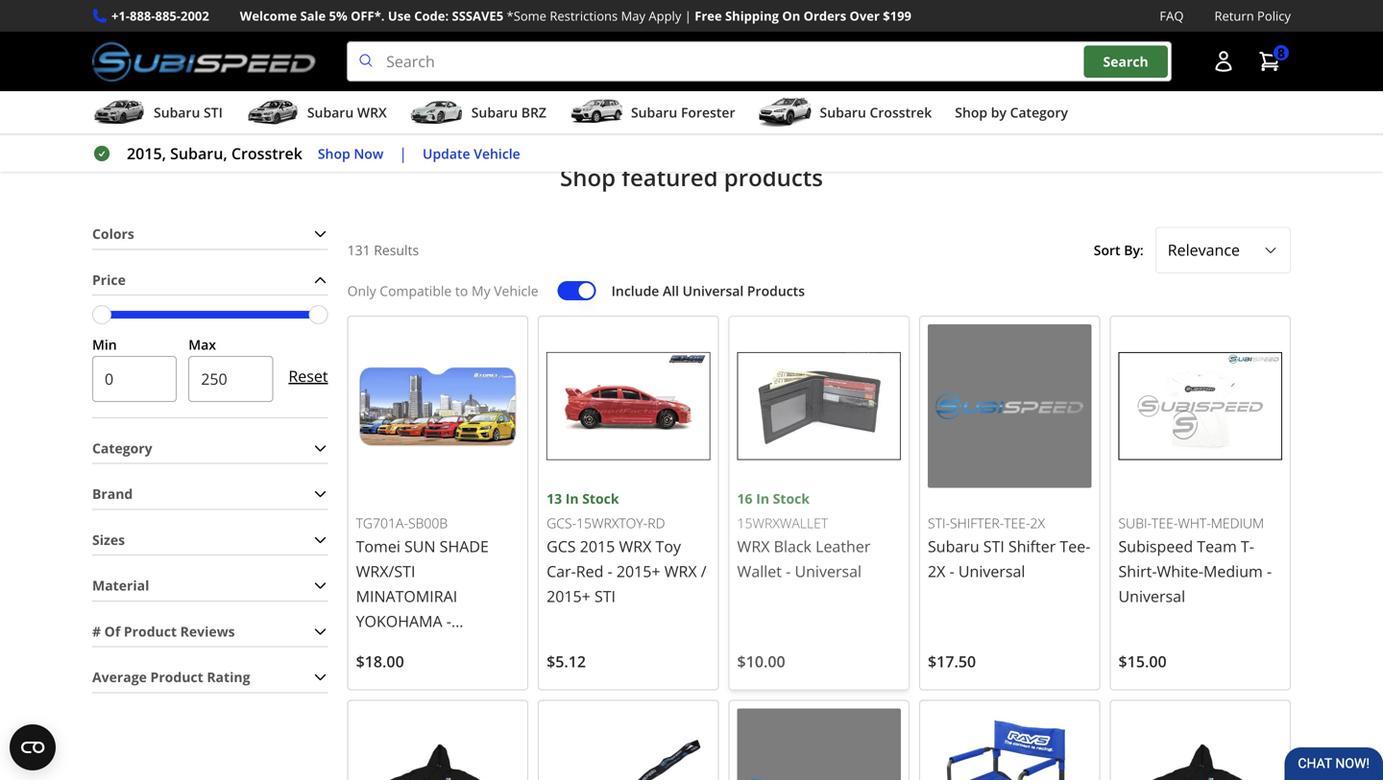 Task type: locate. For each thing, give the bounding box(es) containing it.
black
[[774, 536, 812, 557]]

subaru wrx button
[[246, 95, 387, 134]]

1 horizontal spatial sti
[[595, 586, 616, 607]]

welcome
[[240, 7, 297, 24]]

maximum slider
[[309, 306, 328, 325]]

- down black
[[786, 561, 791, 582]]

0 horizontal spatial |
[[399, 143, 407, 164]]

reset
[[289, 366, 328, 387]]

min
[[92, 336, 117, 354]]

tg701a-sb00b tomei sun shade wrx/sti minatomirai yokohama - universal
[[356, 514, 489, 657]]

universal inside the "subaru sti shifter tee- 2x - universal"
[[958, 561, 1025, 582]]

2 in from the left
[[565, 490, 579, 508]]

2 horizontal spatial shop
[[955, 103, 988, 122]]

shop left now
[[318, 144, 350, 163]]

average
[[92, 669, 147, 687]]

0 horizontal spatial in
[[565, 490, 579, 508]]

team
[[1197, 536, 1237, 557]]

- inside subi-tee-wht-medium subispeed team t- shirt-white-medium - universal
[[1267, 561, 1272, 582]]

medium
[[1211, 514, 1264, 532]]

| right now
[[399, 143, 407, 164]]

wrx down rd
[[619, 536, 652, 557]]

13 in stock gcs-15wrxtoy-rd gcs 2015 wrx toy car-red - 2015+ wrx / 2015+ sti
[[547, 490, 707, 607]]

subaru for subaru sti shifter tee- 2x - universal
[[928, 536, 979, 557]]

button image
[[1212, 50, 1235, 73]]

sti inside the "subaru sti shifter tee- 2x - universal"
[[983, 536, 1005, 557]]

tee-
[[1004, 514, 1030, 532], [1152, 514, 1178, 532]]

on
[[782, 7, 800, 24]]

stock inside 13 in stock gcs-15wrxtoy-rd gcs 2015 wrx toy car-red - 2015+ wrx / 2015+ sti
[[582, 490, 619, 508]]

1 horizontal spatial stock
[[773, 490, 810, 508]]

product down # of product reviews
[[150, 669, 203, 687]]

- down the sti-
[[950, 561, 954, 582]]

open widget image
[[10, 725, 56, 771]]

subaru for subaru brz
[[471, 103, 518, 122]]

2 stock from the left
[[582, 490, 619, 508]]

8 button
[[1249, 42, 1291, 81]]

1 vertical spatial product
[[150, 669, 203, 687]]

1 stock from the left
[[773, 490, 810, 508]]

sizes
[[92, 531, 125, 549]]

shop inside shop now link
[[318, 144, 350, 163]]

888-
[[130, 7, 155, 24]]

shop
[[955, 103, 988, 122], [318, 144, 350, 163], [560, 162, 616, 193]]

wallet
[[737, 561, 782, 582]]

subaru inside the "subaru sti shifter tee- 2x - universal"
[[928, 536, 979, 557]]

shop left by
[[955, 103, 988, 122]]

in inside 13 in stock gcs-15wrxtoy-rd gcs 2015 wrx toy car-red - 2015+ wrx / 2015+ sti
[[565, 490, 579, 508]]

universal right all
[[683, 282, 744, 300]]

+1-
[[111, 7, 130, 24]]

white-
[[1157, 561, 1204, 582]]

welcome sale 5% off*. use code: sssave5 *some restrictions may apply | free shipping on orders over $199
[[240, 7, 912, 24]]

in right 13
[[565, 490, 579, 508]]

stock up 15wrxtoy- at the left of the page
[[582, 490, 619, 508]]

stock for wrx
[[773, 490, 810, 508]]

include all universal products
[[612, 282, 805, 300]]

0 vertical spatial 2015+
[[616, 561, 660, 582]]

price
[[92, 271, 126, 289]]

| left free
[[685, 7, 691, 24]]

colors button
[[92, 220, 328, 249]]

leather
[[816, 536, 871, 557]]

5%
[[329, 7, 347, 24]]

may
[[621, 7, 646, 24]]

1 in from the left
[[756, 490, 769, 508]]

1 horizontal spatial crosstrek
[[870, 103, 932, 122]]

/
[[701, 561, 707, 582]]

# of product reviews
[[92, 623, 235, 641]]

subispeed repeated logo hoodie black x-large image
[[1119, 709, 1282, 781]]

subaru left the brz
[[471, 103, 518, 122]]

tee- up subispeed
[[1152, 514, 1178, 532]]

gcs 2015 wrx toy car-red - 2015+ wrx / 2015+ sti image
[[547, 325, 710, 488]]

include
[[612, 282, 659, 300]]

2015+ down toy
[[616, 561, 660, 582]]

0 vertical spatial product
[[124, 623, 177, 641]]

subaru sti shifter tee-2x - universal image
[[928, 325, 1092, 488]]

vehicle right "my"
[[494, 282, 539, 300]]

category
[[1010, 103, 1068, 122]]

in
[[756, 490, 769, 508], [565, 490, 579, 508]]

- down 'minatomirai' at the bottom left
[[446, 611, 451, 632]]

- right the medium
[[1267, 561, 1272, 582]]

1 horizontal spatial in
[[756, 490, 769, 508]]

stock up 15wrxwallet
[[773, 490, 810, 508]]

subaru inside "dropdown button"
[[471, 103, 518, 122]]

crosstrek down a subaru wrx thumbnail image
[[231, 143, 302, 164]]

sti down sti-shifter-tee-2x
[[983, 536, 1005, 557]]

sweatshirts
[[552, 103, 632, 121]]

0 horizontal spatial stock
[[582, 490, 619, 508]]

product inside # of product reviews 'dropdown button'
[[124, 623, 177, 641]]

- right red
[[608, 561, 613, 582]]

subaru up "subaru,"
[[154, 103, 200, 122]]

shop down a subaru forester thumbnail image on the top
[[560, 162, 616, 193]]

shop now
[[318, 144, 384, 163]]

sti for subaru sti shifter tee- 2x - universal
[[983, 536, 1005, 557]]

in inside 16 in stock 15wrxwallet wrx black leather wallet - universal
[[756, 490, 769, 508]]

key chains and lanyards link
[[908, 94, 1075, 121]]

product
[[124, 623, 177, 641], [150, 669, 203, 687]]

universal inside subi-tee-wht-medium subispeed team t- shirt-white-medium - universal
[[1119, 586, 1185, 607]]

minimum slider
[[92, 306, 111, 325]]

sti-
[[928, 514, 950, 532]]

0 horizontal spatial crosstrek
[[231, 143, 302, 164]]

sti up 2015, subaru, crosstrek
[[204, 103, 223, 122]]

universal down the yokohama
[[356, 636, 423, 657]]

trinkets link
[[364, 94, 420, 121]]

universal down shirt-
[[1119, 586, 1185, 607]]

1 vertical spatial vehicle
[[494, 282, 539, 300]]

subaru,
[[170, 143, 227, 164]]

category button
[[92, 434, 328, 464]]

tee- up shifter
[[1004, 514, 1030, 532]]

subispeed logo image
[[92, 41, 316, 82]]

universal
[[683, 282, 744, 300], [795, 561, 862, 582], [958, 561, 1025, 582], [1119, 586, 1185, 607], [356, 636, 423, 657]]

1 horizontal spatial 2x
[[1030, 514, 1045, 532]]

sti
[[204, 103, 223, 122], [983, 536, 1005, 557], [595, 586, 616, 607]]

stock inside 16 in stock 15wrxwallet wrx black leather wallet - universal
[[773, 490, 810, 508]]

shop inside shop by category dropdown button
[[955, 103, 988, 122]]

all
[[663, 282, 679, 300]]

max
[[188, 336, 216, 354]]

search
[[1103, 52, 1149, 70]]

a subaru forester thumbnail image image
[[570, 98, 623, 127]]

wrx black leather wallet - universal image
[[737, 325, 901, 488]]

2x down the sti-
[[928, 561, 946, 582]]

1 horizontal spatial tee-
[[1152, 514, 1178, 532]]

1 vertical spatial crosstrek
[[231, 143, 302, 164]]

faq link
[[1160, 6, 1184, 26]]

now
[[354, 144, 384, 163]]

crosstrek
[[870, 103, 932, 122], [231, 143, 302, 164]]

compatible
[[380, 282, 452, 300]]

sb00b
[[408, 514, 448, 532]]

0 horizontal spatial 2x
[[928, 561, 946, 582]]

wrx
[[357, 103, 387, 122], [737, 536, 770, 557], [619, 536, 652, 557], [664, 561, 697, 582]]

2015, subaru, crosstrek
[[127, 143, 302, 164]]

wrx up wallet
[[737, 536, 770, 557]]

update vehicle button
[[423, 143, 520, 165]]

1 vertical spatial 2015+
[[547, 586, 591, 607]]

trinkets image image
[[334, 0, 450, 88]]

crosstrek left chains
[[870, 103, 932, 122]]

a subaru crosstrek thumbnail image image
[[758, 98, 812, 127]]

medium
[[1204, 561, 1263, 582]]

universal down shifter
[[958, 561, 1025, 582]]

brand button
[[92, 480, 328, 509]]

wrx up now
[[357, 103, 387, 122]]

in right 16
[[756, 490, 769, 508]]

- inside 16 in stock 15wrxwallet wrx black leather wallet - universal
[[786, 561, 791, 582]]

sti inside dropdown button
[[204, 103, 223, 122]]

2015+ down car-
[[547, 586, 591, 607]]

universal down leather
[[795, 561, 862, 582]]

subaru down the sti-
[[928, 536, 979, 557]]

1 horizontal spatial shop
[[560, 162, 616, 193]]

0 vertical spatial sti
[[204, 103, 223, 122]]

shop featured products
[[560, 162, 823, 193]]

0 vertical spatial crosstrek
[[870, 103, 932, 122]]

subaru up shop now
[[307, 103, 354, 122]]

- inside 13 in stock gcs-15wrxtoy-rd gcs 2015 wrx toy car-red - 2015+ wrx / 2015+ sti
[[608, 561, 613, 582]]

vehicle
[[474, 144, 520, 163], [494, 282, 539, 300]]

2 vertical spatial sti
[[595, 586, 616, 607]]

and
[[984, 103, 1010, 121]]

tee- inside subi-tee-wht-medium subispeed team t- shirt-white-medium - universal
[[1152, 514, 1178, 532]]

0 horizontal spatial shop
[[318, 144, 350, 163]]

products
[[724, 162, 823, 193]]

subaru right the 'hats'
[[820, 103, 866, 122]]

2015+
[[616, 561, 660, 582], [547, 586, 591, 607]]

faq
[[1160, 7, 1184, 24]]

by:
[[1124, 241, 1144, 259]]

Select... button
[[1155, 227, 1291, 274]]

0 horizontal spatial sti
[[204, 103, 223, 122]]

1 vertical spatial 2x
[[928, 561, 946, 582]]

tomei sun shade wrx/sti minatomirai yokohama - universal image
[[356, 325, 520, 488]]

sssave5
[[452, 7, 503, 24]]

subaru left forester
[[631, 103, 677, 122]]

2x up shifter
[[1030, 514, 1045, 532]]

sizes button
[[92, 526, 328, 555]]

product right of
[[124, 623, 177, 641]]

subispeed repeated logo hoodie black medium image
[[356, 709, 520, 781]]

subaru brz button
[[410, 95, 547, 134]]

universal inside tg701a-sb00b tomei sun shade wrx/sti minatomirai yokohama - universal
[[356, 636, 423, 657]]

subaru for subaru crosstrek
[[820, 103, 866, 122]]

only compatible to my vehicle
[[347, 282, 539, 300]]

key chains and lanyards image image
[[934, 0, 1049, 88]]

return policy
[[1215, 7, 1291, 24]]

sweatshirts image image
[[534, 0, 649, 88]]

1 tee- from the left
[[1004, 514, 1030, 532]]

vehicle down subaru brz
[[474, 144, 520, 163]]

rays engineering blue folding chair - universal image
[[928, 709, 1092, 781]]

subaru forester
[[631, 103, 735, 122]]

reset button
[[289, 354, 328, 400]]

to
[[455, 282, 468, 300]]

15wrxwallet
[[737, 514, 828, 532]]

subaru for subaru sti
[[154, 103, 200, 122]]

2 horizontal spatial sti
[[983, 536, 1005, 557]]

red
[[576, 561, 604, 582]]

885-
[[155, 7, 181, 24]]

sti-shifter-tee-2x
[[928, 514, 1045, 532]]

price button
[[92, 265, 328, 295]]

0 vertical spatial vehicle
[[474, 144, 520, 163]]

subaru for subaru wrx
[[307, 103, 354, 122]]

0 horizontal spatial tee-
[[1004, 514, 1030, 532]]

1 horizontal spatial 2015+
[[616, 561, 660, 582]]

crosstrek inside the subaru crosstrek dropdown button
[[870, 103, 932, 122]]

gcs-
[[547, 514, 576, 532]]

wrx inside 16 in stock 15wrxwallet wrx black leather wallet - universal
[[737, 536, 770, 557]]

sti down red
[[595, 586, 616, 607]]

1 vertical spatial sti
[[983, 536, 1005, 557]]

1 horizontal spatial |
[[685, 7, 691, 24]]

chains
[[936, 103, 981, 121]]

2 tee- from the left
[[1152, 514, 1178, 532]]



Task type: describe. For each thing, give the bounding box(es) containing it.
in for wrx
[[756, 490, 769, 508]]

8
[[1277, 44, 1285, 62]]

shop by category button
[[955, 95, 1068, 134]]

shirt-
[[1119, 561, 1157, 582]]

tomei
[[356, 536, 400, 557]]

shop by category
[[955, 103, 1068, 122]]

off*.
[[351, 7, 385, 24]]

shirts link
[[173, 94, 212, 121]]

131
[[347, 241, 370, 259]]

select... image
[[1263, 243, 1278, 258]]

trinkets
[[364, 103, 420, 121]]

stock for 15wrxtoy-
[[582, 490, 619, 508]]

key chains and lanyards
[[908, 103, 1075, 121]]

0 vertical spatial 2x
[[1030, 514, 1045, 532]]

13
[[547, 490, 562, 508]]

of
[[104, 623, 120, 641]]

$199
[[883, 7, 912, 24]]

apply
[[649, 7, 681, 24]]

$5.12
[[547, 652, 586, 672]]

use
[[388, 7, 411, 24]]

shop for shop by category
[[955, 103, 988, 122]]

restrictions
[[550, 7, 618, 24]]

+1-888-885-2002
[[111, 7, 209, 24]]

subispeed repeated logo t-shirt (black) - size l image
[[737, 709, 901, 781]]

product inside average product rating dropdown button
[[150, 669, 203, 687]]

Max text field
[[188, 356, 273, 402]]

subi-
[[1119, 514, 1152, 532]]

car-
[[547, 561, 576, 582]]

shop now link
[[318, 143, 384, 165]]

results
[[374, 241, 419, 259]]

universal inside 16 in stock 15wrxwallet wrx black leather wallet - universal
[[795, 561, 862, 582]]

shop for shop featured products
[[560, 162, 616, 193]]

lanyards
[[1013, 103, 1075, 121]]

2015,
[[127, 143, 166, 164]]

subaru for subaru forester
[[631, 103, 677, 122]]

subaru crosstrek button
[[758, 95, 932, 134]]

subi-tee-wht-medium subispeed team t- shirt-white-medium - universal
[[1119, 514, 1272, 607]]

- inside the "subaru sti shifter tee- 2x - universal"
[[950, 561, 954, 582]]

update vehicle
[[423, 144, 520, 163]]

vehicle inside button
[[474, 144, 520, 163]]

reviews
[[180, 623, 235, 641]]

#
[[92, 623, 101, 641]]

return
[[1215, 7, 1254, 24]]

a subaru sti thumbnail image image
[[92, 98, 146, 127]]

Min text field
[[92, 356, 177, 402]]

shirts image image
[[134, 0, 250, 88]]

sti for subaru sti
[[204, 103, 223, 122]]

gcs
[[547, 536, 576, 557]]

- inside tg701a-sb00b tomei sun shade wrx/sti minatomirai yokohama - universal
[[446, 611, 451, 632]]

a subaru wrx thumbnail image image
[[246, 98, 300, 127]]

colors
[[92, 225, 134, 243]]

*some
[[507, 7, 547, 24]]

toy
[[656, 536, 681, 557]]

0 horizontal spatial 2015+
[[547, 586, 591, 607]]

subaru forester button
[[570, 95, 735, 134]]

# of product reviews button
[[92, 617, 328, 647]]

sale
[[300, 7, 326, 24]]

category
[[92, 439, 152, 458]]

material
[[92, 577, 149, 595]]

subispeed key chain lanyard - universal image
[[547, 709, 710, 781]]

hats image image
[[734, 0, 849, 88]]

131 results
[[347, 241, 419, 259]]

in for 15wrxtoy-
[[565, 490, 579, 508]]

wht-
[[1178, 514, 1211, 532]]

outerwear image image
[[1133, 0, 1249, 88]]

search button
[[1084, 46, 1168, 78]]

free
[[695, 7, 722, 24]]

subispeed
[[1119, 536, 1193, 557]]

2x inside the "subaru sti shifter tee- 2x - universal"
[[928, 561, 946, 582]]

rating
[[207, 669, 250, 687]]

wrx left /
[[664, 561, 697, 582]]

shifter
[[1009, 536, 1056, 557]]

wrx/sti
[[356, 561, 415, 582]]

tee-
[[1060, 536, 1091, 557]]

by
[[991, 103, 1007, 122]]

over
[[850, 7, 880, 24]]

a subaru brz thumbnail image image
[[410, 98, 464, 127]]

$17.50
[[928, 652, 976, 672]]

subaru wrx
[[307, 103, 387, 122]]

sti inside 13 in stock gcs-15wrxtoy-rd gcs 2015 wrx toy car-red - 2015+ wrx / 2015+ sti
[[595, 586, 616, 607]]

search input field
[[347, 41, 1172, 82]]

sun
[[404, 536, 436, 557]]

rd
[[648, 514, 665, 532]]

subispeed team t-shirt-white-medium - universal image
[[1119, 325, 1282, 488]]

2002
[[181, 7, 209, 24]]

average product rating
[[92, 669, 250, 687]]

2015
[[580, 536, 615, 557]]

1 vertical spatial |
[[399, 143, 407, 164]]

material button
[[92, 572, 328, 601]]

wrx inside dropdown button
[[357, 103, 387, 122]]

shop for shop now
[[318, 144, 350, 163]]

0 vertical spatial |
[[685, 7, 691, 24]]

brand
[[92, 485, 133, 503]]

forester
[[681, 103, 735, 122]]

sort by:
[[1094, 241, 1144, 259]]

shade
[[440, 536, 489, 557]]

only
[[347, 282, 376, 300]]

key
[[908, 103, 932, 121]]

minatomirai
[[356, 586, 457, 607]]



Task type: vqa. For each thing, say whether or not it's contained in the screenshot.
upside
no



